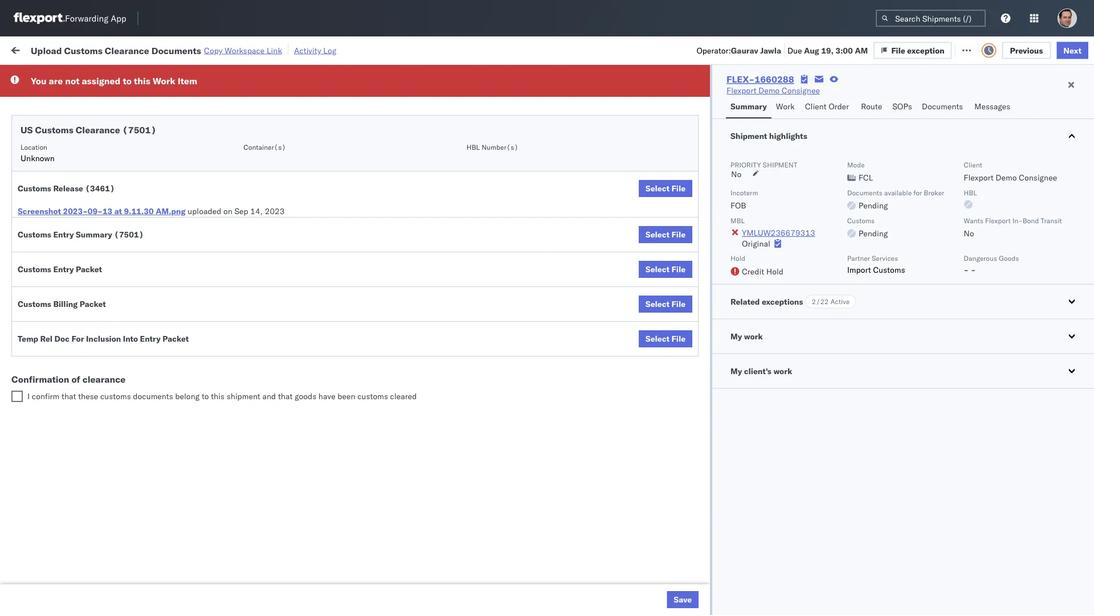 Task type: describe. For each thing, give the bounding box(es) containing it.
am up uploaded
[[214, 164, 227, 174]]

3 2130387 from the top
[[693, 465, 727, 475]]

1 hlxu8034992 from the top
[[868, 114, 924, 124]]

4 hlxu8034992 from the top
[[868, 189, 924, 199]]

pickup for confirm pickup from los angeles, ca button
[[57, 314, 82, 324]]

documents inside button
[[922, 101, 963, 111]]

forwarding app
[[65, 13, 126, 24]]

ca for schedule pickup from los angeles, ca button related to lhuu7894563, uetu5238478
[[156, 264, 166, 274]]

mbl/mawb
[[826, 93, 865, 102]]

ca for schedule pickup from los angeles, ca button corresponding to ceau7522281, hlxu6269489, hlxu8034992
[[156, 139, 166, 149]]

by:
[[41, 70, 52, 80]]

3 schedule pickup from los angeles, ca link from the top
[[26, 213, 166, 225]]

previous button
[[1002, 42, 1051, 59]]

6 ceau7522281, hlxu6269489, hlxu8034992 from the top
[[747, 239, 924, 249]]

schedule pickup from los angeles, ca for lhuu7894563, uetu5238478
[[26, 264, 166, 274]]

order
[[829, 101, 849, 111]]

select file button for customs release (3461)
[[639, 180, 692, 197]]

1 vertical spatial gaurav
[[978, 114, 1003, 124]]

mbl
[[731, 216, 745, 225]]

schedule delivery appointment link for first the schedule delivery appointment button from the top of the page
[[26, 113, 140, 125]]

3 2130384 from the top
[[693, 591, 727, 601]]

schedule for msdu7304509 schedule pickup from los angeles, ca button
[[26, 364, 60, 374]]

clearance for upload customs clearance documents copy workspace link
[[105, 45, 149, 56]]

am down deadline
[[214, 114, 227, 124]]

4 flex-2130387 from the top
[[668, 540, 727, 550]]

0 vertical spatial gaurav
[[731, 45, 758, 55]]

schedule for fourth the schedule delivery appointment button from the top
[[26, 389, 60, 399]]

09-
[[88, 206, 103, 216]]

container
[[747, 89, 777, 97]]

1 flex-1846748 from the top
[[668, 114, 727, 124]]

flex-1660288 link
[[727, 74, 794, 85]]

batch action
[[1031, 44, 1080, 54]]

1 vertical spatial hold
[[766, 266, 784, 276]]

0 horizontal spatial work
[[33, 41, 62, 57]]

flexport for no
[[985, 216, 1011, 225]]

schedule pickup from los angeles, ca link for lhuu7894563, uetu5238478
[[26, 264, 166, 275]]

account
[[587, 591, 617, 601]]

5 hlxu8034992 from the top
[[868, 214, 924, 224]]

customs left billing at left
[[18, 299, 51, 309]]

select for customs release (3461)
[[646, 183, 670, 193]]

delivery for ceau7522281, hlxu6269489, hlxu8034992
[[62, 114, 91, 124]]

link
[[267, 45, 282, 55]]

3 flex-2130384 from the top
[[668, 591, 727, 601]]

omkar savant for ceau7522281, hlxu6269489, hlxu8034992
[[978, 164, 1028, 174]]

3 abcdefg78456546 from the top
[[826, 315, 902, 325]]

pickup for "schedule pickup from rotterdam, netherlands" button
[[62, 409, 87, 419]]

19,
[[821, 45, 834, 55]]

belong
[[175, 391, 200, 401]]

2 hlxu8034992 from the top
[[868, 139, 924, 149]]

mbl/mawb numbers button
[[820, 91, 960, 102]]

2 gaurav jawla from the top
[[978, 189, 1025, 199]]

customs entry summary (7501)
[[18, 230, 144, 240]]

3 lhuu7894563, uetu5238478 from the top
[[747, 315, 863, 325]]

am.png
[[156, 206, 186, 216]]

schedule pickup from los angeles, ca link for msdu7304509
[[26, 364, 166, 375]]

5 test123456 from the top
[[826, 240, 874, 250]]

related exceptions
[[731, 297, 803, 307]]

2 hlxu6269489, from the top
[[807, 139, 866, 149]]

client inside client flexport demo consignee incoterm fob
[[964, 160, 982, 169]]

2 flex-2130384 from the top
[[668, 515, 727, 525]]

2 2130384 from the top
[[693, 515, 727, 525]]

available
[[884, 188, 912, 197]]

omkar for lhuu7894563, uetu5238478
[[978, 315, 1002, 325]]

5 1846748 from the top
[[693, 215, 727, 225]]

work button
[[771, 96, 800, 119]]

1660288
[[755, 74, 794, 85]]

status
[[62, 71, 82, 79]]

activity log
[[294, 45, 336, 55]]

4 abcdefg78456546 from the top
[[826, 340, 902, 350]]

2 flex-1846748 from the top
[[668, 139, 727, 149]]

1 lhuu7894563, from the top
[[747, 264, 806, 274]]

0 horizontal spatial at
[[114, 206, 122, 216]]

schedule delivery appointment link for fourth the schedule delivery appointment button from the top
[[26, 389, 140, 400]]

import work button
[[91, 36, 148, 62]]

1 horizontal spatial consignee
[[782, 85, 820, 95]]

packet for customs billing packet
[[80, 299, 106, 309]]

4 test123456 from the top
[[826, 215, 874, 225]]

3 5, from the top
[[265, 164, 273, 174]]

1 uetu5238478 from the top
[[808, 264, 863, 274]]

not
[[65, 75, 79, 87]]

flexport. image
[[14, 13, 65, 24]]

2 schedule delivery appointment button from the top
[[26, 188, 140, 201]]

2:59 for 3rd schedule pickup from los angeles, ca link from the top
[[195, 215, 212, 225]]

2 vertical spatial entry
[[140, 334, 161, 344]]

due
[[787, 45, 802, 55]]

2 2:59 am edt, nov 5, 2022 from the top
[[195, 139, 295, 149]]

numbers for mbl/mawb numbers
[[867, 93, 895, 102]]

1 that from the left
[[61, 391, 76, 401]]

3 ceau7522281, from the top
[[747, 164, 805, 174]]

incoterm
[[731, 188, 758, 197]]

1 hlxu6269489, from the top
[[807, 114, 866, 124]]

these
[[78, 391, 98, 401]]

0 horizontal spatial this
[[134, 75, 150, 87]]

1 vertical spatial mode
[[847, 160, 865, 169]]

select file button for temp rel doc for inclusion into entry packet
[[639, 330, 692, 348]]

1 ceau7522281, hlxu6269489, hlxu8034992 from the top
[[747, 114, 924, 124]]

pickup for msdu7304509 schedule pickup from los angeles, ca button
[[62, 364, 87, 374]]

dangerous goods - -
[[964, 254, 1019, 275]]

am left the sep
[[214, 215, 227, 225]]

documents left 'available'
[[847, 188, 882, 197]]

schedule pickup from los angeles, ca link for ceau7522281, hlxu6269489, hlxu8034992
[[26, 138, 166, 150]]

resize handle column header for workitem
[[174, 88, 188, 615]]

release
[[53, 183, 83, 193]]

4 lhuu7894563, uetu5238478 from the top
[[747, 340, 863, 350]]

highlights
[[769, 131, 807, 141]]

1 1846748 from the top
[[693, 114, 727, 124]]

blocked,
[[139, 71, 168, 79]]

customs up partner
[[847, 216, 875, 225]]

schedule delivery appointment link for second the schedule delivery appointment button from the top
[[26, 188, 140, 200]]

1 horizontal spatial to
[[202, 391, 209, 401]]

5 ocean fcl from the top
[[371, 315, 411, 325]]

4 ceau7522281, from the top
[[747, 189, 805, 199]]

4 schedule delivery appointment button from the top
[[26, 389, 140, 401]]

4 lhuu7894563, from the top
[[747, 340, 806, 350]]

11:30 pm est, jan 23, 2023
[[195, 390, 301, 400]]

choi
[[1013, 390, 1030, 400]]

hbl for hbl number(s)
[[466, 143, 480, 151]]

messages button
[[970, 96, 1016, 119]]

bond
[[1023, 216, 1039, 225]]

temp
[[18, 334, 38, 344]]

app
[[111, 13, 126, 24]]

2 test123456 from the top
[[826, 164, 874, 174]]

batch action button
[[1013, 41, 1087, 58]]

workspace
[[225, 45, 265, 55]]

work inside 'button'
[[776, 101, 795, 111]]

0 vertical spatial demo
[[758, 85, 780, 95]]

2 customs from the left
[[357, 391, 388, 401]]

file for customs entry packet
[[672, 264, 685, 274]]

ca for 3rd schedule pickup from los angeles, ca button from the bottom of the page
[[156, 214, 166, 224]]

2 ceau7522281, from the top
[[747, 139, 805, 149]]

karl
[[626, 591, 641, 601]]

est, for jan
[[233, 390, 250, 400]]

inclusion
[[86, 334, 121, 344]]

ca for msdu7304509 schedule pickup from los angeles, ca button
[[156, 364, 166, 374]]

13
[[103, 206, 112, 216]]

hbl for hbl
[[964, 188, 977, 197]]

3 1846748 from the top
[[693, 164, 727, 174]]

3 flex-1846748 from the top
[[668, 164, 727, 174]]

partner services import customs
[[847, 254, 905, 275]]

angeles, for confirm pickup from los angeles, ca button
[[118, 314, 149, 324]]

upload for upload customs clearance documents copy workspace link
[[31, 45, 62, 56]]

import inside import work button
[[96, 44, 122, 54]]

flex-1893174
[[668, 365, 727, 375]]

select file for customs release (3461)
[[646, 183, 685, 193]]

1 vertical spatial shipment
[[227, 391, 260, 401]]

consignee inside client flexport demo consignee incoterm fob
[[1019, 173, 1057, 183]]

3 schedule pickup from los angeles, ca button from the top
[[26, 213, 166, 226]]

ca for 2nd schedule pickup from los angeles, ca button from the top
[[156, 164, 166, 174]]

2 vertical spatial jawla
[[1005, 189, 1025, 199]]

select file for customs billing packet
[[646, 299, 685, 309]]

1 horizontal spatial on
[[284, 44, 293, 54]]

customs up location at the left of page
[[35, 124, 73, 136]]

5 2130387 from the top
[[693, 566, 727, 576]]

(10)
[[185, 44, 204, 54]]

11 resize handle column header from the left
[[1074, 88, 1087, 615]]

activity log button
[[294, 43, 336, 57]]

flex id button
[[644, 91, 730, 102]]

savant for ceau7522281, hlxu6269489, hlxu8034992
[[1004, 164, 1028, 174]]

goods
[[295, 391, 316, 401]]

3 hlxu8034992 from the top
[[868, 164, 924, 174]]

23, for 2023
[[267, 390, 279, 400]]

angeles, for schedule pickup from los angeles, ca button related to lhuu7894563, uetu5238478
[[122, 264, 154, 274]]

2 vertical spatial packet
[[162, 334, 189, 344]]

sops
[[892, 101, 912, 111]]

2 uetu5238478 from the top
[[808, 289, 863, 299]]

0 vertical spatial my
[[11, 41, 30, 57]]

operator:
[[697, 45, 731, 55]]

schedule for 3rd schedule pickup from los angeles, ca button from the bottom of the page
[[26, 214, 60, 224]]

2 2:59 from the top
[[195, 139, 212, 149]]

are
[[49, 75, 63, 87]]

partner
[[847, 254, 870, 263]]

: for snoozed
[[262, 71, 264, 79]]

2 edt, from the top
[[229, 139, 247, 149]]

operator
[[978, 93, 1005, 102]]

1 edt, from the top
[[229, 114, 247, 124]]

documents up in
[[151, 45, 201, 56]]

6 hlxu6269489, from the top
[[807, 239, 866, 249]]

5 ceau7522281, hlxu6269489, hlxu8034992 from the top
[[747, 214, 924, 224]]

1 horizontal spatial this
[[211, 391, 225, 401]]

2 5, from the top
[[265, 139, 273, 149]]

mode inside button
[[371, 93, 388, 102]]

file for customs billing packet
[[672, 299, 685, 309]]

los for 2nd schedule pickup from los angeles, ca button from the top
[[107, 164, 120, 174]]

3 schedule delivery appointment from the top
[[26, 289, 140, 299]]

schedule for schedule pickup from los angeles, ca button corresponding to ceau7522281, hlxu6269489, hlxu8034992
[[26, 139, 60, 149]]

4 1889466 from the top
[[693, 340, 727, 350]]

delivery for gvcu5265864
[[62, 389, 91, 399]]

select file for temp rel doc for inclusion into entry packet
[[646, 334, 685, 344]]

1 vertical spatial no
[[731, 169, 741, 179]]

customs up customs billing packet
[[18, 264, 51, 274]]

1 5, from the top
[[265, 114, 273, 124]]

cleared
[[390, 391, 417, 401]]

upload customs clearance documents copy workspace link
[[31, 45, 282, 56]]

deadline
[[195, 93, 224, 102]]

integration test account - karl lagerfeld
[[528, 591, 677, 601]]

container numbers
[[747, 89, 777, 106]]

temp rel doc for inclusion into entry packet
[[18, 334, 189, 344]]

2:59 am edt, nov 5, 2022 for 3rd schedule pickup from los angeles, ca link from the top
[[195, 215, 295, 225]]

i confirm that these customs documents belong to this shipment and that goods have been customs cleared
[[27, 391, 417, 401]]

7:00 pm est, dec 23, 2022
[[195, 315, 298, 325]]

2 schedule pickup from los angeles, ca link from the top
[[26, 163, 166, 175]]

2 2130387 from the top
[[693, 415, 727, 425]]

work inside button
[[744, 331, 763, 341]]

customs up the screenshot
[[18, 183, 51, 193]]

2:00
[[195, 240, 212, 250]]

2 1846748 from the top
[[693, 139, 727, 149]]

filtered
[[11, 70, 39, 80]]

los for 3rd schedule pickup from los angeles, ca button from the bottom of the page
[[107, 214, 120, 224]]

4 2130387 from the top
[[693, 540, 727, 550]]

schedule pickup from rotterdam, netherlands button
[[26, 408, 173, 432]]

unknown
[[21, 153, 55, 163]]

1 schedule delivery appointment button from the top
[[26, 113, 140, 126]]

confirm for confirm delivery
[[26, 339, 55, 349]]

filtered by:
[[11, 70, 52, 80]]

schedule for schedule pickup from los angeles, ca button related to lhuu7894563, uetu5238478
[[26, 264, 60, 274]]

0 vertical spatial 2023
[[265, 206, 285, 216]]

been
[[337, 391, 355, 401]]

2 schedule pickup from los angeles, ca from the top
[[26, 164, 166, 174]]

confirm pickup from los angeles, ca button
[[26, 314, 162, 326]]

clearance for us customs clearance (7501)
[[76, 124, 120, 136]]

Search Work text field
[[711, 41, 835, 58]]

resize handle column header for mbl/mawb numbers
[[958, 88, 972, 615]]

2 ceau7522281, hlxu6269489, hlxu8034992 from the top
[[747, 139, 924, 149]]

am left container(s)
[[214, 139, 227, 149]]

hbl number(s)
[[466, 143, 518, 151]]

consignee inside button
[[528, 93, 561, 102]]

4 ceau7522281, hlxu6269489, hlxu8034992 from the top
[[747, 189, 924, 199]]

schedule for first the schedule delivery appointment button from the top of the page
[[26, 114, 60, 124]]

batch
[[1031, 44, 1053, 54]]

snoozed
[[236, 71, 262, 79]]

file for temp rel doc for inclusion into entry packet
[[672, 334, 685, 344]]

1 schedule delivery appointment from the top
[[26, 114, 140, 124]]

1 ceau7522281, from the top
[[747, 114, 805, 124]]

customs down the screenshot
[[18, 230, 51, 240]]

1 ocean fcl from the top
[[371, 114, 411, 124]]

fob
[[731, 201, 746, 211]]

client name button
[[444, 91, 511, 102]]

6 1846748 from the top
[[693, 240, 727, 250]]

select for customs billing packet
[[646, 299, 670, 309]]

for
[[71, 334, 84, 344]]

customs release (3461)
[[18, 183, 115, 193]]

demo inside client flexport demo consignee incoterm fob
[[996, 173, 1017, 183]]

am right 3:00
[[855, 45, 868, 55]]

confirm
[[32, 391, 59, 401]]

work,
[[120, 71, 138, 79]]

187
[[267, 44, 281, 54]]

5 hlxu6269489, from the top
[[807, 214, 866, 224]]

2:59 for 4th schedule pickup from los angeles, ca link from the bottom
[[195, 164, 212, 174]]

original
[[742, 238, 770, 248]]

credit hold
[[742, 266, 784, 276]]

file for customs release (3461)
[[672, 183, 685, 193]]

clearance
[[82, 374, 125, 385]]

assigned
[[82, 75, 120, 87]]

work inside button
[[773, 366, 792, 376]]

1 gaurav jawla from the top
[[978, 114, 1025, 124]]

schedule pickup from los angeles, ca button for lhuu7894563, uetu5238478
[[26, 264, 166, 276]]

4 uetu5238478 from the top
[[808, 340, 863, 350]]

upload customs clearance documents button
[[26, 238, 168, 251]]

schedule for 2nd the schedule delivery appointment button from the bottom
[[26, 289, 60, 299]]

6 ocean fcl from the top
[[371, 390, 411, 400]]

4 schedule delivery appointment from the top
[[26, 389, 140, 399]]

: for status
[[82, 71, 84, 79]]

2:00 am est, nov 9, 2022
[[195, 240, 294, 250]]

pending for customs
[[859, 228, 888, 238]]

3 schedule delivery appointment button from the top
[[26, 289, 140, 301]]



Task type: vqa. For each thing, say whether or not it's contained in the screenshot.
second Add from the bottom of the page
no



Task type: locate. For each thing, give the bounding box(es) containing it.
1 horizontal spatial client
[[805, 101, 826, 111]]

schedule delivery appointment up 2023-
[[26, 189, 140, 199]]

numbers inside 'container numbers'
[[747, 98, 775, 106]]

los down upload customs clearance documents button
[[107, 264, 120, 274]]

schedule for second the schedule delivery appointment button from the top
[[26, 189, 60, 199]]

1 vertical spatial entry
[[53, 264, 74, 274]]

0 horizontal spatial for
[[109, 71, 118, 79]]

ca inside confirm pickup from los angeles, ca link
[[151, 314, 162, 324]]

los for msdu7304509 schedule pickup from los angeles, ca button
[[107, 364, 120, 374]]

client inside client name button
[[450, 93, 468, 102]]

confirm for confirm pickup from los angeles, ca
[[26, 314, 55, 324]]

snooze
[[328, 93, 351, 102]]

no right snoozed
[[267, 71, 276, 79]]

schedule pickup from los angeles, ca button down upload customs clearance documents button
[[26, 264, 166, 276]]

1 horizontal spatial for
[[913, 188, 922, 197]]

10 schedule from the top
[[26, 409, 60, 419]]

no
[[267, 71, 276, 79], [731, 169, 741, 179], [964, 228, 974, 238]]

flex id
[[650, 93, 671, 102]]

0 horizontal spatial :
[[82, 71, 84, 79]]

6 ceau7522281, from the top
[[747, 239, 805, 249]]

shipment highlights
[[731, 131, 807, 141]]

778
[[214, 44, 229, 54]]

7 schedule from the top
[[26, 289, 60, 299]]

1 vertical spatial omkar savant
[[978, 315, 1028, 325]]

1 vertical spatial my work
[[731, 331, 763, 341]]

1 flex-1889466 from the top
[[668, 265, 727, 275]]

0 vertical spatial no
[[267, 71, 276, 79]]

4 2:59 am edt, nov 5, 2022 from the top
[[195, 215, 295, 225]]

1 horizontal spatial shipment
[[763, 160, 797, 169]]

pickup up 'customs entry summary (7501)' on the top left of page
[[62, 214, 87, 224]]

7:00
[[195, 315, 212, 325]]

0 vertical spatial 2130384
[[693, 490, 727, 500]]

2 schedule from the top
[[26, 139, 60, 149]]

select for customs entry packet
[[646, 264, 670, 274]]

0 horizontal spatial client
[[450, 93, 468, 102]]

4 select file from the top
[[646, 299, 685, 309]]

packet for customs entry packet
[[76, 264, 102, 274]]

ceau7522281, up priority shipment
[[747, 139, 805, 149]]

2 vertical spatial est,
[[233, 390, 250, 400]]

numbers inside button
[[867, 93, 895, 102]]

customs billing packet
[[18, 299, 106, 309]]

6 flex-1846748 from the top
[[668, 240, 727, 250]]

documents right sops button at the right top of page
[[922, 101, 963, 111]]

credit
[[742, 266, 764, 276]]

summary button
[[726, 96, 771, 119]]

2 horizontal spatial client
[[964, 160, 982, 169]]

jawla up in- at the top right
[[1005, 189, 1025, 199]]

summary down the 09-
[[76, 230, 112, 240]]

Search Shipments (/) text field
[[876, 10, 986, 27]]

work up by:
[[33, 41, 62, 57]]

1 horizontal spatial work
[[153, 75, 175, 87]]

0 horizontal spatial to
[[123, 75, 132, 87]]

4 2:59 from the top
[[195, 215, 212, 225]]

0 vertical spatial import
[[96, 44, 122, 54]]

customs entry packet
[[18, 264, 102, 274]]

my work inside button
[[731, 331, 763, 341]]

3 flex-2130387 from the top
[[668, 465, 727, 475]]

abcdefg78456546 down partner services import customs
[[826, 290, 902, 300]]

8 resize handle column header from the left
[[806, 88, 820, 615]]

angeles, down us customs clearance (7501)
[[122, 139, 154, 149]]

my work down related
[[731, 331, 763, 341]]

0 horizontal spatial my work
[[11, 41, 62, 57]]

exception
[[916, 44, 953, 54], [907, 45, 944, 55]]

schedule pickup from los angeles, ca button down us customs clearance (7501)
[[26, 138, 166, 151]]

1 horizontal spatial no
[[731, 169, 741, 179]]

0 horizontal spatial no
[[267, 71, 276, 79]]

0 horizontal spatial on
[[223, 206, 232, 216]]

5 flex-2130387 from the top
[[668, 566, 727, 576]]

ymluw236679313 button
[[742, 228, 815, 238]]

client for client name
[[450, 93, 468, 102]]

work up client's at the right of page
[[744, 331, 763, 341]]

23, right jan
[[267, 390, 279, 400]]

angeles,
[[122, 139, 154, 149], [122, 164, 154, 174], [122, 214, 154, 224], [122, 264, 154, 274], [118, 314, 149, 324], [122, 364, 154, 374]]

pickup inside schedule pickup from rotterdam, netherlands
[[62, 409, 87, 419]]

1 appointment from the top
[[93, 114, 140, 124]]

0 vertical spatial confirm
[[26, 314, 55, 324]]

that down confirmation of clearance
[[61, 391, 76, 401]]

3 select file from the top
[[646, 264, 685, 274]]

schedule for "schedule pickup from rotterdam, netherlands" button
[[26, 409, 60, 419]]

customs down services at top
[[873, 265, 905, 275]]

5 ceau7522281, from the top
[[747, 214, 805, 224]]

omkar for ceau7522281, hlxu6269489, hlxu8034992
[[978, 164, 1002, 174]]

11:30
[[195, 390, 217, 400]]

rel
[[40, 334, 53, 344]]

upload up customs entry packet
[[26, 239, 52, 249]]

2 select file button from the top
[[639, 226, 692, 243]]

2 vertical spatial flex-2130384
[[668, 591, 727, 601]]

1 vertical spatial for
[[913, 188, 922, 197]]

1 vertical spatial packet
[[80, 299, 106, 309]]

(7501) down 9.11.30
[[114, 230, 144, 240]]

2 that from the left
[[278, 391, 293, 401]]

0 vertical spatial my work
[[11, 41, 62, 57]]

consignee button
[[523, 91, 633, 102]]

2 confirm from the top
[[26, 339, 55, 349]]

you
[[31, 75, 47, 87]]

4 flex-1846748 from the top
[[668, 189, 727, 199]]

sops button
[[888, 96, 917, 119]]

schedule delivery appointment
[[26, 114, 140, 124], [26, 189, 140, 199], [26, 289, 140, 299], [26, 389, 140, 399]]

1 schedule pickup from los angeles, ca button from the top
[[26, 138, 166, 151]]

23, right dec
[[264, 315, 277, 325]]

customs inside partner services import customs
[[873, 265, 905, 275]]

0 vertical spatial flexport
[[727, 85, 756, 95]]

schedule up customs billing packet
[[26, 264, 60, 274]]

pickup down confirm delivery button
[[62, 364, 87, 374]]

0 vertical spatial mode
[[371, 93, 388, 102]]

2 vertical spatial 2130384
[[693, 591, 727, 601]]

priority
[[731, 160, 761, 169]]

flexport inside wants flexport in-bond transit no
[[985, 216, 1011, 225]]

flex-1889466 button
[[650, 262, 729, 278], [650, 262, 729, 278], [650, 287, 729, 303], [650, 287, 729, 303], [650, 312, 729, 328], [650, 312, 729, 328], [650, 337, 729, 353], [650, 337, 729, 353]]

select file for customs entry summary (7501)
[[646, 230, 685, 240]]

screenshot
[[18, 206, 61, 216]]

5 schedule pickup from los angeles, ca button from the top
[[26, 364, 166, 376]]

appointment for first the schedule delivery appointment button from the top of the page's schedule delivery appointment link
[[93, 114, 140, 124]]

rotterdam,
[[107, 409, 148, 419]]

risk
[[240, 44, 254, 54]]

9 schedule from the top
[[26, 389, 60, 399]]

2 vertical spatial gaurav
[[978, 189, 1003, 199]]

customs up status
[[64, 45, 102, 56]]

los for schedule pickup from los angeles, ca button related to lhuu7894563, uetu5238478
[[107, 264, 120, 274]]

documents inside 'link'
[[127, 239, 168, 249]]

pm right 7:00
[[214, 315, 226, 325]]

packet down upload customs clearance documents button
[[76, 264, 102, 274]]

select file button for customs entry summary (7501)
[[639, 226, 692, 243]]

pickup for 3rd schedule pickup from los angeles, ca button from the bottom of the page
[[62, 214, 87, 224]]

1 : from the left
[[82, 71, 84, 79]]

est, left jan
[[233, 390, 250, 400]]

ca for confirm pickup from los angeles, ca button
[[151, 314, 162, 324]]

hlxu8034992 up services at top
[[868, 239, 924, 249]]

flex-2130387 button
[[650, 387, 729, 403], [650, 387, 729, 403], [650, 412, 729, 428], [650, 412, 729, 428], [650, 462, 729, 478], [650, 462, 729, 478], [650, 538, 729, 554], [650, 538, 729, 554], [650, 563, 729, 579], [650, 563, 729, 579]]

numbers for container numbers
[[747, 98, 775, 106]]

3 flex-1889466 from the top
[[668, 315, 727, 325]]

pickup for schedule pickup from los angeles, ca button corresponding to ceau7522281, hlxu6269489, hlxu8034992
[[62, 139, 87, 149]]

2 : from the left
[[262, 71, 264, 79]]

1 select file from the top
[[646, 183, 685, 193]]

copy workspace link button
[[204, 45, 282, 55]]

1 horizontal spatial at
[[231, 44, 238, 54]]

1 schedule from the top
[[26, 114, 60, 124]]

1 vertical spatial 2130384
[[693, 515, 727, 525]]

services
[[872, 254, 898, 263]]

schedule pickup from los angeles, ca button for msdu7304509
[[26, 364, 166, 376]]

5 flex-1846748 from the top
[[668, 215, 727, 225]]

schedule pickup from los angeles, ca link up these
[[26, 364, 166, 375]]

select file for customs entry packet
[[646, 264, 685, 274]]

shipment
[[731, 131, 767, 141]]

6 resize handle column header from the left
[[630, 88, 644, 615]]

2 horizontal spatial consignee
[[1019, 173, 1057, 183]]

dec
[[247, 315, 262, 325]]

my for my work button
[[731, 331, 742, 341]]

angeles, for 3rd schedule pickup from los angeles, ca button from the bottom of the page
[[122, 214, 154, 224]]

0 vertical spatial summary
[[731, 101, 767, 111]]

2 horizontal spatial no
[[964, 228, 974, 238]]

1 horizontal spatial summary
[[731, 101, 767, 111]]

pending for documents available for broker
[[859, 201, 888, 211]]

schedule delivery appointment up us customs clearance (7501)
[[26, 114, 140, 124]]

appointment up 13 on the left of the page
[[93, 189, 140, 199]]

schedule delivery appointment link up 2023-
[[26, 188, 140, 200]]

3 2:59 am edt, nov 5, 2022 from the top
[[195, 164, 295, 174]]

1 vertical spatial demo
[[996, 173, 1017, 183]]

pickup down these
[[62, 409, 87, 419]]

billing
[[53, 299, 78, 309]]

angeles, up documents
[[122, 364, 154, 374]]

0 vertical spatial (7501)
[[122, 124, 156, 136]]

0 vertical spatial omkar
[[978, 164, 1002, 174]]

entry down 2023-
[[53, 230, 74, 240]]

flex-1662119
[[668, 440, 727, 450]]

4 1846748 from the top
[[693, 189, 727, 199]]

flex-
[[727, 74, 755, 85], [668, 114, 693, 124], [668, 139, 693, 149], [668, 164, 693, 174], [668, 189, 693, 199], [668, 215, 693, 225], [668, 240, 693, 250], [668, 265, 693, 275], [668, 290, 693, 300], [668, 315, 693, 325], [668, 340, 693, 350], [668, 365, 693, 375], [668, 390, 693, 400], [668, 415, 693, 425], [668, 440, 693, 450], [668, 465, 693, 475], [668, 490, 693, 500], [668, 515, 693, 525], [668, 540, 693, 550], [668, 566, 693, 576], [668, 591, 693, 601]]

select file button for customs entry packet
[[639, 261, 692, 278]]

1 vertical spatial pm
[[219, 390, 231, 400]]

angeles, right 13 on the left of the page
[[122, 214, 154, 224]]

0 vertical spatial pm
[[214, 315, 226, 325]]

abcdefg78456546 up my client's work button
[[826, 340, 902, 350]]

test123456
[[826, 114, 874, 124], [826, 164, 874, 174], [826, 189, 874, 199], [826, 215, 874, 225], [826, 240, 874, 250]]

due aug 19, 3:00 am
[[787, 45, 868, 55]]

1 select file button from the top
[[639, 180, 692, 197]]

10 resize handle column header from the left
[[1037, 88, 1051, 615]]

and
[[262, 391, 276, 401]]

mode
[[371, 93, 388, 102], [847, 160, 865, 169]]

angeles, for 2nd schedule pickup from los angeles, ca button from the top
[[122, 164, 154, 174]]

work
[[124, 44, 144, 54], [153, 75, 175, 87], [776, 101, 795, 111]]

work inside button
[[124, 44, 144, 54]]

hlxu8034992 down sops button at the right top of page
[[868, 139, 924, 149]]

0 horizontal spatial numbers
[[747, 98, 775, 106]]

1 vertical spatial flex-2130384
[[668, 515, 727, 525]]

schedule down the confirmation
[[26, 389, 60, 399]]

1 vertical spatial jawla
[[1005, 114, 1025, 124]]

client left name
[[450, 93, 468, 102]]

0 vertical spatial clearance
[[105, 45, 149, 56]]

messages
[[974, 101, 1010, 111]]

0 vertical spatial jawla
[[760, 45, 781, 55]]

14,
[[250, 206, 263, 216]]

schedule pickup from los angeles, ca button for ceau7522281, hlxu6269489, hlxu8034992
[[26, 138, 166, 151]]

lhuu7894563, down 'exceptions'
[[747, 315, 806, 325]]

pickup for schedule pickup from los angeles, ca button related to lhuu7894563, uetu5238478
[[62, 264, 87, 274]]

1 vertical spatial 2023
[[281, 390, 301, 400]]

gaurav up the flex-1660288
[[731, 45, 758, 55]]

from right "of"
[[89, 364, 105, 374]]

1 customs from the left
[[100, 391, 131, 401]]

angeles, for msdu7304509 schedule pickup from los angeles, ca button
[[122, 364, 154, 374]]

None checkbox
[[11, 391, 23, 402]]

23,
[[264, 315, 277, 325], [267, 390, 279, 400]]

6 schedule from the top
[[26, 264, 60, 274]]

clearance for upload customs clearance documents
[[88, 239, 125, 249]]

0 horizontal spatial mode
[[371, 93, 388, 102]]

2 select file from the top
[[646, 230, 685, 240]]

0 vertical spatial savant
[[1004, 164, 1028, 174]]

clearance down 13 on the left of the page
[[88, 239, 125, 249]]

3 lhuu7894563, from the top
[[747, 315, 806, 325]]

schedule up confirm
[[26, 364, 60, 374]]

select file button for customs billing packet
[[639, 296, 692, 313]]

schedule pickup from los angeles, ca button up these
[[26, 364, 166, 376]]

from for 3rd schedule pickup from los angeles, ca button from the bottom of the page
[[89, 214, 105, 224]]

am right 2:00
[[214, 240, 227, 250]]

1 schedule pickup from los angeles, ca link from the top
[[26, 138, 166, 150]]

9,
[[265, 240, 272, 250]]

from up temp rel doc for inclusion into entry packet on the left bottom of page
[[84, 314, 101, 324]]

2:59 for first the schedule delivery appointment button from the top of the page's schedule delivery appointment link
[[195, 114, 212, 124]]

confirm
[[26, 314, 55, 324], [26, 339, 55, 349]]

schedule delivery appointment link up confirm pickup from los angeles, ca
[[26, 289, 140, 300]]

schedule delivery appointment up confirm pickup from los angeles, ca
[[26, 289, 140, 299]]

select for temp rel doc for inclusion into entry packet
[[646, 334, 670, 344]]

pickup up release
[[62, 164, 87, 174]]

2023-
[[63, 206, 88, 216]]

pickup for 2nd schedule pickup from los angeles, ca button from the top
[[62, 164, 87, 174]]

4 flex-1889466 from the top
[[668, 340, 727, 350]]

packet right into
[[162, 334, 189, 344]]

jaehyung choi - test origin age
[[978, 390, 1094, 400]]

import down partner
[[847, 265, 871, 275]]

est, for nov
[[229, 240, 246, 250]]

5 schedule from the top
[[26, 214, 60, 224]]

appointment up confirm pickup from los angeles, ca
[[93, 289, 140, 299]]

that right and
[[278, 391, 293, 401]]

customs
[[100, 391, 131, 401], [357, 391, 388, 401]]

no down priority
[[731, 169, 741, 179]]

resize handle column header for client name
[[509, 88, 523, 615]]

lhuu7894563, up 'exceptions'
[[747, 264, 806, 274]]

5, down container(s)
[[265, 164, 273, 174]]

0 vertical spatial this
[[134, 75, 150, 87]]

client left order
[[805, 101, 826, 111]]

2 omkar savant from the top
[[978, 315, 1028, 325]]

schedule up unknown
[[26, 139, 60, 149]]

schedule delivery appointment button up confirm pickup from los angeles, ca
[[26, 289, 140, 301]]

schedule pickup from los angeles, ca up these
[[26, 364, 166, 374]]

import inside partner services import customs
[[847, 265, 871, 275]]

ceau7522281, down 'shipment highlights'
[[747, 164, 805, 174]]

import
[[96, 44, 122, 54], [847, 265, 871, 275]]

customs down the clearance
[[100, 391, 131, 401]]

1 flex-2130384 from the top
[[668, 490, 727, 500]]

flex-1893174 button
[[650, 362, 729, 378], [650, 362, 729, 378]]

flex-1846748 button
[[650, 111, 729, 127], [650, 111, 729, 127], [650, 136, 729, 152], [650, 136, 729, 152], [650, 162, 729, 177], [650, 162, 729, 177], [650, 187, 729, 203], [650, 187, 729, 203], [650, 212, 729, 228], [650, 212, 729, 228], [650, 237, 729, 253], [650, 237, 729, 253]]

0 vertical spatial omkar savant
[[978, 164, 1028, 174]]

ready
[[87, 71, 107, 79]]

resize handle column header
[[174, 88, 188, 615], [309, 88, 322, 615], [351, 88, 365, 615], [430, 88, 444, 615], [509, 88, 523, 615], [630, 88, 644, 615], [728, 88, 741, 615], [806, 88, 820, 615], [958, 88, 972, 615], [1037, 88, 1051, 615], [1074, 88, 1087, 615]]

hold right credit
[[766, 266, 784, 276]]

schedule down unknown
[[26, 164, 60, 174]]

previous
[[1010, 45, 1043, 55]]

route
[[861, 101, 882, 111]]

schedule pickup from los angeles, ca down us customs clearance (7501)
[[26, 139, 166, 149]]

1 omkar savant from the top
[[978, 164, 1028, 174]]

my left client's at the right of page
[[731, 366, 742, 376]]

(7501) for us customs clearance (7501)
[[122, 124, 156, 136]]

packet up confirm pickup from los angeles, ca
[[80, 299, 106, 309]]

log
[[323, 45, 336, 55]]

3 schedule from the top
[[26, 164, 60, 174]]

schedule delivery appointment button up 2023-
[[26, 188, 140, 201]]

1 horizontal spatial that
[[278, 391, 293, 401]]

file exception button
[[882, 41, 960, 58], [882, 41, 960, 58], [874, 42, 952, 59], [874, 42, 952, 59]]

location
[[21, 143, 47, 151]]

0 vertical spatial to
[[123, 75, 132, 87]]

2 horizontal spatial work
[[773, 366, 792, 376]]

appointment for second the schedule delivery appointment button from the top's schedule delivery appointment link
[[93, 189, 140, 199]]

23, for 2022
[[264, 315, 277, 325]]

2 vertical spatial no
[[964, 228, 974, 238]]

2 1889466 from the top
[[693, 290, 727, 300]]

flexport for fob
[[964, 173, 994, 183]]

1 vertical spatial summary
[[76, 230, 112, 240]]

1 vertical spatial to
[[202, 391, 209, 401]]

ymluw236679313
[[742, 228, 815, 238]]

1 vertical spatial est,
[[228, 315, 245, 325]]

0 horizontal spatial hold
[[731, 254, 745, 263]]

work up status : ready for work, blocked, in progress at the top left of page
[[124, 44, 144, 54]]

deadline button
[[189, 91, 311, 102]]

for left broker
[[913, 188, 922, 197]]

resize handle column header for flex id
[[728, 88, 741, 615]]

1 horizontal spatial hbl
[[964, 188, 977, 197]]

client for client order
[[805, 101, 826, 111]]

4 schedule delivery appointment link from the top
[[26, 389, 140, 400]]

2/22
[[812, 297, 829, 306]]

entry for packet
[[53, 264, 74, 274]]

entry for summary
[[53, 230, 74, 240]]

from for confirm pickup from los angeles, ca button
[[84, 314, 101, 324]]

2 flex-2130387 from the top
[[668, 415, 727, 425]]

pm
[[214, 315, 226, 325], [219, 390, 231, 400]]

pending down the documents available for broker
[[859, 201, 888, 211]]

4 schedule from the top
[[26, 189, 60, 199]]

select for customs entry summary (7501)
[[646, 230, 670, 240]]

resize handle column header for deadline
[[309, 88, 322, 615]]

clearance inside upload customs clearance documents 'link'
[[88, 239, 125, 249]]

schedule delivery appointment link for 2nd the schedule delivery appointment button from the bottom
[[26, 289, 140, 300]]

track
[[295, 44, 313, 54]]

2 lhuu7894563, uetu5238478 from the top
[[747, 289, 863, 299]]

3 schedule pickup from los angeles, ca from the top
[[26, 214, 166, 224]]

7 resize handle column header from the left
[[728, 88, 741, 615]]

0 horizontal spatial hbl
[[466, 143, 480, 151]]

mode up the documents available for broker
[[847, 160, 865, 169]]

3 uetu5238478 from the top
[[808, 315, 863, 325]]

from for 2nd schedule pickup from los angeles, ca button from the top
[[89, 164, 105, 174]]

schedule down customs entry packet
[[26, 289, 60, 299]]

0 vertical spatial work
[[33, 41, 62, 57]]

flex-2130384 button
[[650, 487, 729, 503], [650, 487, 729, 503], [650, 513, 729, 528], [650, 513, 729, 528], [650, 588, 729, 604], [650, 588, 729, 604]]

flexport up wants
[[964, 173, 994, 183]]

broker
[[924, 188, 944, 197]]

2 abcdefg78456546 from the top
[[826, 290, 902, 300]]

1 select from the top
[[646, 183, 670, 193]]

1 horizontal spatial :
[[262, 71, 264, 79]]

schedule for 2nd schedule pickup from los angeles, ca button from the top
[[26, 164, 60, 174]]

msdu7304509
[[747, 365, 805, 375]]

copy
[[204, 45, 223, 55]]

2 vertical spatial clearance
[[88, 239, 125, 249]]

status : ready for work, blocked, in progress
[[62, 71, 206, 79]]

delivery
[[62, 114, 91, 124], [62, 189, 91, 199], [62, 289, 91, 299], [57, 339, 87, 349], [62, 389, 91, 399]]

flex-1846748
[[668, 114, 727, 124], [668, 139, 727, 149], [668, 164, 727, 174], [668, 189, 727, 199], [668, 215, 727, 225], [668, 240, 727, 250]]

appointment for fourth the schedule delivery appointment button from the top schedule delivery appointment link
[[93, 389, 140, 399]]

omkar up wants
[[978, 164, 1002, 174]]

wants
[[964, 216, 983, 225]]

1846748 down flex id button
[[693, 114, 727, 124]]

3 select file button from the top
[[639, 261, 692, 278]]

9 resize handle column header from the left
[[958, 88, 972, 615]]

1 vertical spatial this
[[211, 391, 225, 401]]

0 vertical spatial packet
[[76, 264, 102, 274]]

client order button
[[800, 96, 856, 119]]

this left in
[[134, 75, 150, 87]]

gaurav
[[731, 45, 758, 55], [978, 114, 1003, 124], [978, 189, 1003, 199]]

los inside confirm pickup from los angeles, ca link
[[103, 314, 116, 324]]

schedule pickup from los angeles, ca for ceau7522281, hlxu6269489, hlxu8034992
[[26, 139, 166, 149]]

6 hlxu8034992 from the top
[[868, 239, 924, 249]]

1 flex-2130387 from the top
[[668, 390, 727, 400]]

1 vertical spatial import
[[847, 265, 871, 275]]

confirm inside "link"
[[26, 339, 55, 349]]

1 vertical spatial 23,
[[267, 390, 279, 400]]

upload customs clearance documents link
[[26, 238, 168, 250]]

4 5, from the top
[[265, 215, 273, 225]]

jawla left 'due' on the right top of the page
[[760, 45, 781, 55]]

pickup down billing at left
[[57, 314, 82, 324]]

1 vertical spatial work
[[153, 75, 175, 87]]

1 vertical spatial omkar
[[978, 315, 1002, 325]]

this right the "belong"
[[211, 391, 225, 401]]

1 vertical spatial my
[[731, 331, 742, 341]]

omkar savant down dangerous goods - -
[[978, 315, 1028, 325]]

3 edt, from the top
[[229, 164, 247, 174]]

5 select file from the top
[[646, 334, 685, 344]]

lagerfeld
[[643, 591, 677, 601]]

2 vertical spatial my
[[731, 366, 742, 376]]

2:59 am edt, nov 5, 2022 for first the schedule delivery appointment button from the top of the page's schedule delivery appointment link
[[195, 114, 295, 124]]

1 vertical spatial hbl
[[964, 188, 977, 197]]

ceau7522281, down ymluw236679313
[[747, 239, 805, 249]]

schedule delivery appointment button
[[26, 113, 140, 126], [26, 188, 140, 201], [26, 289, 140, 301], [26, 389, 140, 401]]

delivery for lhuu7894563, uetu5238478
[[57, 339, 87, 349]]

lhuu7894563,
[[747, 264, 806, 274], [747, 289, 806, 299], [747, 315, 806, 325], [747, 340, 806, 350]]

from inside schedule pickup from rotterdam, netherlands
[[89, 409, 105, 419]]

4 resize handle column header from the left
[[430, 88, 444, 615]]

for left work,
[[109, 71, 118, 79]]

schedule delivery appointment down "of"
[[26, 389, 140, 399]]

3 ocean fcl from the top
[[371, 215, 411, 225]]

1 vertical spatial on
[[223, 206, 232, 216]]

gaurav jawla down messages
[[978, 114, 1025, 124]]

schedule up netherlands
[[26, 409, 60, 419]]

1846748 left original
[[693, 240, 727, 250]]

schedule inside schedule pickup from rotterdam, netherlands
[[26, 409, 60, 419]]

my inside button
[[731, 366, 742, 376]]

gaurav down messages
[[978, 114, 1003, 124]]

my up filtered
[[11, 41, 30, 57]]

0 horizontal spatial demo
[[758, 85, 780, 95]]

1 confirm from the top
[[26, 314, 55, 324]]

schedule pickup from los angeles, ca for msdu7304509
[[26, 364, 166, 374]]

2023 right 14,
[[265, 206, 285, 216]]

0 vertical spatial at
[[231, 44, 238, 54]]

1 2130387 from the top
[[693, 390, 727, 400]]

schedule up the screenshot
[[26, 189, 60, 199]]

1 horizontal spatial customs
[[357, 391, 388, 401]]

4 ocean fcl from the top
[[371, 240, 411, 250]]

2 vertical spatial flexport
[[985, 216, 1011, 225]]

of
[[71, 374, 80, 385]]

omkar savant
[[978, 164, 1028, 174], [978, 315, 1028, 325]]

3 test123456 from the top
[[826, 189, 874, 199]]

from for schedule pickup from los angeles, ca button related to lhuu7894563, uetu5238478
[[89, 264, 105, 274]]

item
[[178, 75, 197, 87]]

3 resize handle column header from the left
[[351, 88, 365, 615]]

2:59 am edt, nov 5, 2022 for 4th schedule pickup from los angeles, ca link from the bottom
[[195, 164, 295, 174]]

upload
[[31, 45, 62, 56], [26, 239, 52, 249]]

2 schedule delivery appointment from the top
[[26, 189, 140, 199]]

savant for lhuu7894563, uetu5238478
[[1004, 315, 1028, 325]]

0 vertical spatial gaurav jawla
[[978, 114, 1025, 124]]

summary inside button
[[731, 101, 767, 111]]

2 ocean fcl from the top
[[371, 164, 411, 174]]

4 schedule pickup from los angeles, ca link from the top
[[26, 264, 166, 275]]

3 hlxu6269489, from the top
[[807, 164, 866, 174]]

1 vertical spatial at
[[114, 206, 122, 216]]

1 lhuu7894563, uetu5238478 from the top
[[747, 264, 863, 274]]

2 schedule pickup from los angeles, ca button from the top
[[26, 163, 166, 176]]

1 vertical spatial flexport
[[964, 173, 994, 183]]

upload for upload customs clearance documents
[[26, 239, 52, 249]]

1 horizontal spatial demo
[[996, 173, 1017, 183]]

est, for dec
[[228, 315, 245, 325]]

0 horizontal spatial customs
[[100, 391, 131, 401]]

into
[[123, 334, 138, 344]]

my inside button
[[731, 331, 742, 341]]

delivery inside "link"
[[57, 339, 87, 349]]

my for my client's work button
[[731, 366, 742, 376]]

shipment down the highlights
[[763, 160, 797, 169]]

flexport inside client flexport demo consignee incoterm fob
[[964, 173, 994, 183]]

schedule delivery appointment button down workitem button
[[26, 113, 140, 126]]

2 omkar from the top
[[978, 315, 1002, 325]]

customs inside upload customs clearance documents 'link'
[[54, 239, 86, 249]]

1 2130384 from the top
[[693, 490, 727, 500]]

id
[[664, 93, 671, 102]]

jawla down messages
[[1005, 114, 1025, 124]]

pm for 11:30
[[219, 390, 231, 400]]

am
[[855, 45, 868, 55], [214, 114, 227, 124], [214, 139, 227, 149], [214, 164, 227, 174], [214, 215, 227, 225], [214, 240, 227, 250]]

documents
[[133, 391, 173, 401]]

resize handle column header for mode
[[430, 88, 444, 615]]

0 vertical spatial on
[[284, 44, 293, 54]]

from for "schedule pickup from rotterdam, netherlands" button
[[89, 409, 105, 419]]

0 horizontal spatial consignee
[[528, 93, 561, 102]]

client inside client order button
[[805, 101, 826, 111]]

0 vertical spatial flex-2130384
[[668, 490, 727, 500]]

on
[[284, 44, 293, 54], [223, 206, 232, 216]]

1 horizontal spatial my work
[[731, 331, 763, 341]]

0 vertical spatial hbl
[[466, 143, 480, 151]]

action
[[1055, 44, 1080, 54]]

no inside wants flexport in-bond transit no
[[964, 228, 974, 238]]

angeles, for schedule pickup from los angeles, ca button corresponding to ceau7522281, hlxu6269489, hlxu8034992
[[122, 139, 154, 149]]

shipment
[[763, 160, 797, 169], [227, 391, 260, 401]]

2 flex-1889466 from the top
[[668, 290, 727, 300]]

(7501) for customs entry summary (7501)
[[114, 230, 144, 240]]

upload inside 'link'
[[26, 239, 52, 249]]



